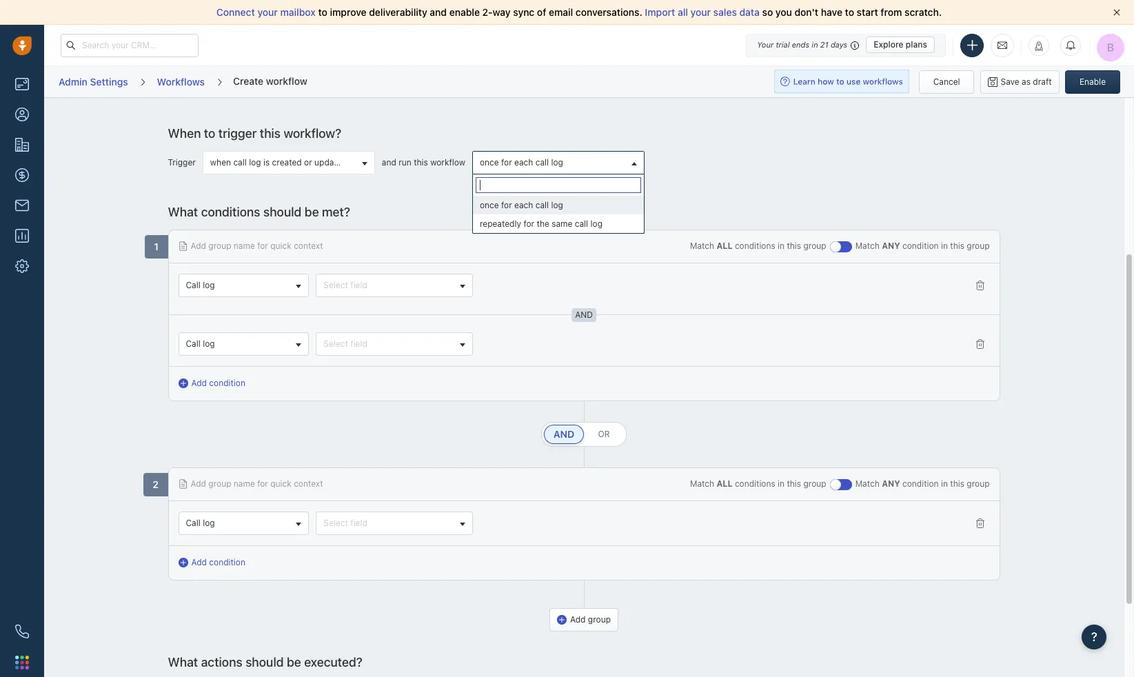 Task type: vqa. For each thing, say whether or not it's contained in the screenshot.
Customer fit
no



Task type: locate. For each thing, give the bounding box(es) containing it.
0 vertical spatial conditions
[[201, 205, 260, 219]]

1 all from the top
[[717, 241, 733, 251]]

sync
[[513, 6, 535, 18]]

1 vertical spatial field
[[351, 339, 368, 349]]

1 select field from the top
[[324, 280, 368, 290]]

2 what from the top
[[168, 655, 198, 670]]

1 select from the top
[[324, 280, 348, 290]]

select for 3rd select field button from the top
[[324, 518, 348, 528]]

2 once from the top
[[480, 200, 499, 210]]

select field for second select field button from the bottom
[[324, 339, 368, 349]]

0 vertical spatial call
[[186, 280, 201, 290]]

1 vertical spatial be
[[287, 655, 301, 670]]

quick for 'call log' button for 3rd select field button from the top
[[271, 479, 292, 489]]

phone image
[[15, 625, 29, 639]]

2 vertical spatial conditions
[[735, 479, 776, 489]]

each inside option
[[515, 200, 533, 210]]

0 vertical spatial add condition link
[[178, 377, 246, 390]]

1 vertical spatial once
[[480, 200, 499, 210]]

1 add condition from the top
[[191, 378, 246, 388]]

and link
[[544, 425, 584, 444], [544, 425, 584, 444]]

each inside dropdown button
[[515, 157, 533, 168]]

0 horizontal spatial be
[[287, 655, 301, 670]]

list box
[[473, 196, 644, 233]]

your right all
[[691, 6, 711, 18]]

2 horizontal spatial to
[[845, 6, 855, 18]]

from
[[881, 6, 903, 18]]

all for 3rd select field button from the top
[[717, 479, 733, 489]]

2 vertical spatial select field button
[[316, 512, 473, 535]]

once for each call log up once for each call log option
[[480, 157, 564, 168]]

1 horizontal spatial workflow
[[431, 157, 466, 168]]

3 field from the top
[[351, 518, 368, 528]]

0 vertical spatial workflow
[[266, 75, 308, 87]]

explore
[[874, 39, 904, 50]]

all for 3rd select field button from the bottom
[[717, 241, 733, 251]]

save as draft button
[[981, 70, 1060, 93]]

1 what from the top
[[168, 205, 198, 219]]

to
[[318, 6, 328, 18], [845, 6, 855, 18], [204, 126, 216, 141]]

1 field from the top
[[351, 280, 368, 290]]

1 vertical spatial match all conditions in this group
[[690, 479, 827, 489]]

0 vertical spatial context
[[294, 241, 323, 251]]

close image
[[1114, 9, 1121, 16]]

be
[[305, 205, 319, 219], [287, 655, 301, 670]]

0 vertical spatial match any condition in this group
[[856, 241, 990, 251]]

3 select field button from the top
[[316, 512, 473, 535]]

call right when
[[233, 157, 247, 168]]

0 vertical spatial name
[[234, 241, 255, 251]]

0 vertical spatial quick
[[271, 241, 292, 251]]

0 horizontal spatial to
[[204, 126, 216, 141]]

2 add condition link from the top
[[178, 557, 246, 569]]

1 each from the top
[[515, 157, 533, 168]]

once for each call log up repeatedly for the same call log
[[480, 200, 564, 210]]

each up once for each call log option
[[515, 157, 533, 168]]

1 vertical spatial once for each call log
[[480, 200, 564, 210]]

3 select from the top
[[324, 518, 348, 528]]

None search field
[[476, 177, 641, 193]]

as
[[1022, 76, 1031, 87]]

1 vertical spatial add group name for quick context
[[191, 479, 323, 489]]

should
[[263, 205, 302, 219], [246, 655, 284, 670]]

call up 'the'
[[536, 200, 549, 210]]

1 vertical spatial conditions
[[735, 241, 776, 251]]

what for what conditions should be met?
[[168, 205, 198, 219]]

call for second select field button from the bottom
[[186, 339, 201, 349]]

condition
[[903, 241, 939, 251], [209, 378, 246, 388], [903, 479, 939, 489], [209, 557, 246, 568]]

cancel button
[[920, 70, 975, 93]]

what for what actions should be executed?
[[168, 655, 198, 670]]

1 call from the top
[[186, 280, 201, 290]]

call log button for 3rd select field button from the bottom
[[178, 274, 309, 297]]

1 call log from the top
[[186, 280, 215, 290]]

2 vertical spatial select
[[324, 518, 348, 528]]

updated
[[315, 157, 347, 168]]

0 vertical spatial select
[[324, 280, 348, 290]]

any
[[882, 241, 901, 251], [882, 479, 901, 489]]

call log button
[[178, 274, 309, 297], [178, 332, 309, 356], [178, 512, 309, 535]]

0 vertical spatial be
[[305, 205, 319, 219]]

2 match any condition in this group from the top
[[856, 479, 990, 489]]

1 vertical spatial select field
[[324, 339, 368, 349]]

1 quick from the top
[[271, 241, 292, 251]]

in
[[812, 40, 819, 49], [778, 241, 785, 251], [942, 241, 948, 251], [778, 479, 785, 489], [942, 479, 948, 489]]

1 match any condition in this group from the top
[[856, 241, 990, 251]]

1 vertical spatial add condition link
[[178, 557, 246, 569]]

2 call from the top
[[186, 339, 201, 349]]

0 vertical spatial field
[[351, 280, 368, 290]]

2 select field from the top
[[324, 339, 368, 349]]

1 call log button from the top
[[178, 274, 309, 297]]

repeatedly for the same call log option
[[473, 215, 644, 233]]

create workflow
[[233, 75, 308, 87]]

1 name from the top
[[234, 241, 255, 251]]

conditions for 3rd select field button from the bottom
[[735, 241, 776, 251]]

any for 3rd select field button from the bottom
[[882, 241, 901, 251]]

once
[[480, 157, 499, 168], [480, 200, 499, 210]]

select for 3rd select field button from the bottom
[[324, 280, 348, 290]]

1 match all conditions in this group from the top
[[690, 241, 827, 251]]

0 vertical spatial once
[[480, 157, 499, 168]]

your trial ends in 21 days
[[757, 40, 848, 49]]

2 field from the top
[[351, 339, 368, 349]]

call right same
[[575, 219, 588, 229]]

0 vertical spatial should
[[263, 205, 302, 219]]

3 call log from the top
[[186, 518, 215, 528]]

start
[[857, 6, 879, 18]]

be left met?
[[305, 205, 319, 219]]

0 horizontal spatial or
[[304, 157, 312, 168]]

1 vertical spatial what
[[168, 655, 198, 670]]

log
[[249, 157, 261, 168], [551, 157, 564, 168], [551, 200, 564, 210], [591, 219, 603, 229], [203, 280, 215, 290], [203, 339, 215, 349], [203, 518, 215, 528]]

scratch.
[[905, 6, 942, 18]]

3 call log button from the top
[[178, 512, 309, 535]]

all
[[717, 241, 733, 251], [717, 479, 733, 489]]

1 add condition link from the top
[[178, 377, 246, 390]]

0 vertical spatial match all conditions in this group
[[690, 241, 827, 251]]

should down when call log is created or updated button
[[263, 205, 302, 219]]

1 vertical spatial call log button
[[178, 332, 309, 356]]

settings
[[90, 76, 128, 87]]

workflow right run
[[431, 157, 466, 168]]

what
[[168, 205, 198, 219], [168, 655, 198, 670]]

1 select field button from the top
[[316, 274, 473, 297]]

once inside option
[[480, 200, 499, 210]]

should for conditions
[[263, 205, 302, 219]]

call for 3rd select field button from the bottom
[[186, 280, 201, 290]]

1 vertical spatial add condition
[[191, 557, 246, 568]]

context for 'call log' button for 3rd select field button from the top
[[294, 479, 323, 489]]

what left actions
[[168, 655, 198, 670]]

1 context from the top
[[294, 241, 323, 251]]

to left start
[[845, 6, 855, 18]]

once inside dropdown button
[[480, 157, 499, 168]]

match all conditions in this group
[[690, 241, 827, 251], [690, 479, 827, 489]]

so
[[763, 6, 773, 18]]

field for second select field button from the bottom
[[351, 339, 368, 349]]

once for list box containing once for each call log
[[480, 200, 499, 210]]

2 context from the top
[[294, 479, 323, 489]]

1 vertical spatial call
[[186, 339, 201, 349]]

each for once for each call log dropdown button
[[515, 157, 533, 168]]

2 name from the top
[[234, 479, 255, 489]]

context
[[294, 241, 323, 251], [294, 479, 323, 489]]

call
[[186, 280, 201, 290], [186, 339, 201, 349], [186, 518, 201, 528]]

1 vertical spatial each
[[515, 200, 533, 210]]

2 add condition from the top
[[191, 557, 246, 568]]

what down trigger
[[168, 205, 198, 219]]

select field
[[324, 280, 368, 290], [324, 339, 368, 349], [324, 518, 368, 528]]

2 all from the top
[[717, 479, 733, 489]]

quick
[[271, 241, 292, 251], [271, 479, 292, 489]]

this
[[260, 126, 281, 141], [414, 157, 428, 168], [787, 241, 802, 251], [951, 241, 965, 251], [787, 479, 802, 489], [951, 479, 965, 489]]

0 vertical spatial once for each call log
[[480, 157, 564, 168]]

1 vertical spatial select field button
[[316, 332, 473, 356]]

call up once for each call log option
[[536, 157, 549, 168]]

repeatedly for the same call log
[[480, 219, 603, 229]]

call log button for 3rd select field button from the top
[[178, 512, 309, 535]]

1 vertical spatial call log
[[186, 339, 215, 349]]

0 vertical spatial all
[[717, 241, 733, 251]]

2 vertical spatial call
[[186, 518, 201, 528]]

group inside button
[[588, 615, 611, 625]]

add group
[[570, 615, 611, 625]]

each up repeatedly for the same call log
[[515, 200, 533, 210]]

0 vertical spatial select field
[[324, 280, 368, 290]]

0 horizontal spatial your
[[258, 6, 278, 18]]

2 vertical spatial call log button
[[178, 512, 309, 535]]

2 vertical spatial call log
[[186, 518, 215, 528]]

repeatedly
[[480, 219, 522, 229]]

import
[[645, 6, 676, 18]]

2 your from the left
[[691, 6, 711, 18]]

to right when in the top of the page
[[204, 126, 216, 141]]

1 horizontal spatial to
[[318, 6, 328, 18]]

be left executed?
[[287, 655, 301, 670]]

1 horizontal spatial be
[[305, 205, 319, 219]]

0 vertical spatial add condition
[[191, 378, 246, 388]]

1 vertical spatial any
[[882, 479, 901, 489]]

should right actions
[[246, 655, 284, 670]]

add condition
[[191, 378, 246, 388], [191, 557, 246, 568]]

what conditions should be met?
[[168, 205, 350, 219]]

email image
[[998, 39, 1008, 51]]

0 vertical spatial call log
[[186, 280, 215, 290]]

1 vertical spatial or
[[598, 429, 610, 439]]

each
[[515, 157, 533, 168], [515, 200, 533, 210]]

call inside option
[[536, 200, 549, 210]]

1 once from the top
[[480, 157, 499, 168]]

1 vertical spatial all
[[717, 479, 733, 489]]

2 call log button from the top
[[178, 332, 309, 356]]

match any condition in this group
[[856, 241, 990, 251], [856, 479, 990, 489]]

2 call log from the top
[[186, 339, 215, 349]]

workflows
[[157, 76, 205, 87]]

call log
[[186, 280, 215, 290], [186, 339, 215, 349], [186, 518, 215, 528]]

2 quick from the top
[[271, 479, 292, 489]]

select field for 3rd select field button from the top
[[324, 518, 368, 528]]

when
[[210, 157, 231, 168]]

0 vertical spatial what
[[168, 205, 198, 219]]

2 once for each call log from the top
[[480, 200, 564, 210]]

call
[[233, 157, 247, 168], [536, 157, 549, 168], [536, 200, 549, 210], [575, 219, 588, 229]]

select field button
[[316, 274, 473, 297], [316, 332, 473, 356], [316, 512, 473, 535]]

group
[[209, 241, 231, 251], [804, 241, 827, 251], [967, 241, 990, 251], [209, 479, 231, 489], [804, 479, 827, 489], [967, 479, 990, 489], [588, 615, 611, 625]]

deliverability
[[369, 6, 428, 18]]

once for each call log
[[480, 157, 564, 168], [480, 200, 564, 210]]

0 vertical spatial each
[[515, 157, 533, 168]]

draft
[[1034, 76, 1052, 87]]

1 once for each call log from the top
[[480, 157, 564, 168]]

once for each call log option
[[473, 196, 644, 215]]

you
[[776, 6, 792, 18]]

add
[[191, 241, 206, 251], [191, 378, 207, 388], [191, 479, 206, 489], [191, 557, 207, 568], [570, 615, 586, 625]]

Search your CRM... text field
[[61, 33, 199, 57]]

1 horizontal spatial your
[[691, 6, 711, 18]]

add group name for quick context
[[191, 241, 323, 251], [191, 479, 323, 489]]

name
[[234, 241, 255, 251], [234, 479, 255, 489]]

workflow right "create"
[[266, 75, 308, 87]]

0 vertical spatial select field button
[[316, 274, 473, 297]]

select
[[324, 280, 348, 290], [324, 339, 348, 349], [324, 518, 348, 528]]

log inside button
[[249, 157, 261, 168]]

1 any from the top
[[882, 241, 901, 251]]

when
[[168, 126, 201, 141]]

2 select from the top
[[324, 339, 348, 349]]

0 vertical spatial call log button
[[178, 274, 309, 297]]

1 vertical spatial context
[[294, 479, 323, 489]]

or
[[304, 157, 312, 168], [598, 429, 610, 439]]

for
[[501, 157, 512, 168], [501, 200, 512, 210], [524, 219, 535, 229], [257, 241, 268, 251], [257, 479, 268, 489]]

add inside button
[[570, 615, 586, 625]]

2 vertical spatial field
[[351, 518, 368, 528]]

1 vertical spatial match any condition in this group
[[856, 479, 990, 489]]

connect
[[217, 6, 255, 18]]

for inside dropdown button
[[501, 157, 512, 168]]

to right mailbox
[[318, 6, 328, 18]]

1 vertical spatial name
[[234, 479, 255, 489]]

1 vertical spatial quick
[[271, 479, 292, 489]]

ends
[[792, 40, 810, 49]]

2 each from the top
[[515, 200, 533, 210]]

3 select field from the top
[[324, 518, 368, 528]]

workflow
[[266, 75, 308, 87], [431, 157, 466, 168]]

context for 3rd select field button from the bottom 'call log' button
[[294, 241, 323, 251]]

0 vertical spatial or
[[304, 157, 312, 168]]

2 vertical spatial select field
[[324, 518, 368, 528]]

0 vertical spatial any
[[882, 241, 901, 251]]

0 vertical spatial add group name for quick context
[[191, 241, 323, 251]]

your left mailbox
[[258, 6, 278, 18]]

2 any from the top
[[882, 479, 901, 489]]

connect your mailbox link
[[217, 6, 318, 18]]

add condition link
[[178, 377, 246, 390], [178, 557, 246, 569]]

3 call from the top
[[186, 518, 201, 528]]

is
[[263, 157, 270, 168]]

once for once for each call log dropdown button
[[480, 157, 499, 168]]

1 vertical spatial select
[[324, 339, 348, 349]]

1 vertical spatial should
[[246, 655, 284, 670]]

group
[[168, 63, 1001, 103]]

and
[[430, 6, 447, 18], [382, 157, 396, 168], [554, 428, 575, 440], [555, 429, 573, 439]]



Task type: describe. For each thing, give the bounding box(es) containing it.
call for 3rd select field button from the top
[[186, 518, 201, 528]]

2-
[[483, 6, 493, 18]]

1 add group name for quick context from the top
[[191, 241, 323, 251]]

1 vertical spatial workflow
[[431, 157, 466, 168]]

log inside dropdown button
[[551, 157, 564, 168]]

call log button for second select field button from the bottom
[[178, 332, 309, 356]]

data
[[740, 6, 760, 18]]

explore plans
[[874, 39, 928, 50]]

same
[[552, 219, 573, 229]]

email
[[549, 6, 573, 18]]

conversations.
[[576, 6, 643, 18]]

0 horizontal spatial workflow
[[266, 75, 308, 87]]

cancel
[[934, 76, 961, 87]]

once for each call log inside once for each call log option
[[480, 200, 564, 210]]

and run this workflow
[[382, 157, 466, 168]]

1 horizontal spatial or
[[598, 429, 610, 439]]

the
[[537, 219, 550, 229]]

trigger
[[168, 157, 196, 168]]

your
[[757, 40, 774, 49]]

trigger
[[219, 126, 257, 141]]

of
[[537, 6, 547, 18]]

admin
[[59, 76, 88, 87]]

field for 3rd select field button from the bottom
[[351, 280, 368, 290]]

add for "add group" button
[[570, 615, 586, 625]]

21
[[821, 40, 829, 49]]

when call log is created or updated button
[[203, 151, 375, 175]]

add for 2nd add condition link from the bottom of the page
[[191, 378, 207, 388]]

enable
[[1080, 76, 1106, 87]]

2 select field button from the top
[[316, 332, 473, 356]]

once for each call log inside once for each call log dropdown button
[[480, 157, 564, 168]]

name for 3rd select field button from the bottom 'call log' button
[[234, 241, 255, 251]]

improve
[[330, 6, 367, 18]]

save
[[1001, 76, 1020, 87]]

field for 3rd select field button from the top
[[351, 518, 368, 528]]

be for executed?
[[287, 655, 301, 670]]

create
[[233, 75, 264, 87]]

sales
[[714, 6, 737, 18]]

way
[[493, 6, 511, 18]]

executed?
[[304, 655, 363, 670]]

name for 'call log' button for 3rd select field button from the top
[[234, 479, 255, 489]]

should for actions
[[246, 655, 284, 670]]

call inside button
[[233, 157, 247, 168]]

any for 3rd select field button from the top
[[882, 479, 901, 489]]

for inside option
[[501, 200, 512, 210]]

2 match all conditions in this group from the top
[[690, 479, 827, 489]]

phone element
[[8, 618, 36, 646]]

don't
[[795, 6, 819, 18]]

or inside button
[[304, 157, 312, 168]]

add condition for first add condition link from the bottom
[[191, 557, 246, 568]]

plans
[[906, 39, 928, 50]]

or link
[[584, 425, 624, 444]]

freshworks switcher image
[[15, 656, 29, 670]]

days
[[831, 40, 848, 49]]

list box containing once for each call log
[[473, 196, 644, 233]]

all
[[678, 6, 688, 18]]

call inside dropdown button
[[536, 157, 549, 168]]

when call log is created or updated
[[210, 157, 347, 168]]

admin settings link
[[58, 71, 129, 93]]

quick for 3rd select field button from the bottom 'call log' button
[[271, 241, 292, 251]]

admin settings
[[59, 76, 128, 87]]

add group button
[[550, 609, 619, 632]]

for inside 'option'
[[524, 219, 535, 229]]

save as draft
[[1001, 76, 1052, 87]]

once for each call log button
[[472, 151, 645, 175]]

2 add group name for quick context from the top
[[191, 479, 323, 489]]

connect your mailbox to improve deliverability and enable 2-way sync of email conversations. import all your sales data so you don't have to start from scratch.
[[217, 6, 942, 18]]

conditions for 3rd select field button from the top
[[735, 479, 776, 489]]

call inside 'option'
[[575, 219, 588, 229]]

when to trigger this workflow?
[[168, 126, 342, 141]]

met?
[[322, 205, 350, 219]]

run
[[399, 157, 412, 168]]

import all your sales data link
[[645, 6, 763, 18]]

mailbox
[[280, 6, 316, 18]]

what actions should be executed?
[[168, 655, 363, 670]]

explore plans link
[[867, 37, 935, 53]]

1 your from the left
[[258, 6, 278, 18]]

add condition for 2nd add condition link from the bottom of the page
[[191, 378, 246, 388]]

workflows link
[[156, 71, 206, 93]]

created
[[272, 157, 302, 168]]

each for list box containing once for each call log
[[515, 200, 533, 210]]

enable
[[450, 6, 480, 18]]

workflow?
[[284, 126, 342, 141]]

select for second select field button from the bottom
[[324, 339, 348, 349]]

add for first add condition link from the bottom
[[191, 557, 207, 568]]

log inside option
[[551, 200, 564, 210]]

trial
[[776, 40, 790, 49]]

select field for 3rd select field button from the bottom
[[324, 280, 368, 290]]

have
[[821, 6, 843, 18]]

enable button
[[1066, 70, 1121, 93]]

log inside 'option'
[[591, 219, 603, 229]]

actions
[[201, 655, 243, 670]]

be for met?
[[305, 205, 319, 219]]



